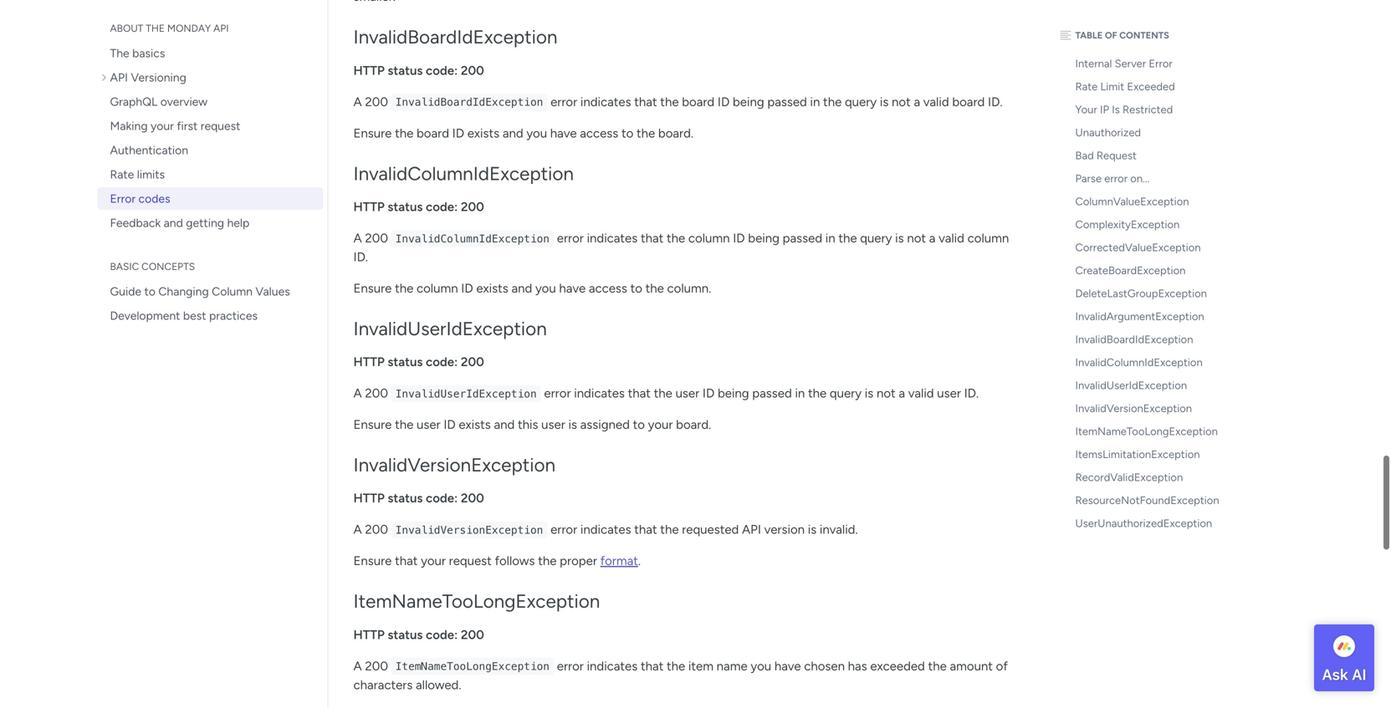 Task type: locate. For each thing, give the bounding box(es) containing it.
rate limit exceeded link
[[1056, 75, 1241, 98]]

a 200 invalidcolumnidexception
[[354, 231, 550, 246]]

userunauthorizedexception link
[[1056, 513, 1241, 536]]

you for that
[[751, 659, 772, 674]]

board
[[682, 94, 715, 109], [953, 94, 985, 109], [417, 126, 449, 141]]

that inside error indicates that the item name you have chosen has exceeded the amount of characters allowed.
[[641, 659, 664, 674]]

api up the basics link
[[213, 22, 229, 34]]

0 vertical spatial invalidcolumnidexception
[[354, 162, 574, 185]]

1 horizontal spatial error
[[1149, 57, 1173, 70]]

have
[[550, 126, 577, 141], [559, 281, 586, 296], [775, 659, 801, 674]]

this
[[518, 418, 538, 433]]

5 code: from the top
[[426, 628, 458, 643]]

error up feedback
[[110, 192, 136, 206]]

query for board
[[845, 94, 877, 109]]

api down the
[[110, 70, 128, 85]]

1 vertical spatial your
[[648, 418, 673, 433]]

values
[[256, 285, 290, 299]]

invaliduseridexception link
[[1056, 374, 1241, 397]]

2 vertical spatial exists
[[459, 418, 491, 433]]

3 ensure from the top
[[354, 418, 392, 433]]

columnvalueexception link
[[1056, 190, 1241, 213]]

4 a from the top
[[354, 523, 362, 538]]

your down a 200 invaliduseridexception error indicates that the user id being passed in the query is not a valid user id.
[[648, 418, 673, 433]]

is inside error indicates that the column id being passed in the query is not a valid column id.
[[895, 231, 904, 246]]

error
[[551, 94, 578, 109], [1105, 172, 1128, 185], [557, 231, 584, 246], [544, 386, 571, 401], [551, 523, 578, 538], [557, 659, 584, 674]]

concepts
[[142, 261, 195, 273]]

2 vertical spatial api
[[742, 523, 761, 538]]

show subpages for api versioning image
[[102, 72, 110, 83]]

2 status from the top
[[388, 199, 423, 215]]

invalidcolumnidexception
[[354, 162, 574, 185], [396, 233, 550, 245], [1076, 356, 1203, 369]]

project logo image
[[1331, 633, 1358, 660]]

invalidversionexception inside 'a 200 invalidversionexception error indicates that the requested api version is invalid.'
[[396, 524, 543, 537]]

0 vertical spatial invalidboardidexception
[[354, 26, 558, 48]]

id.
[[988, 94, 1003, 109], [354, 250, 368, 265], [964, 386, 979, 401]]

passed
[[768, 94, 807, 109], [783, 231, 823, 246], [753, 386, 792, 401]]

error codes link
[[97, 187, 323, 210]]

0 horizontal spatial error
[[110, 192, 136, 206]]

have for the
[[775, 659, 801, 674]]

2 vertical spatial invalidversionexception
[[396, 524, 543, 537]]

1 vertical spatial being
[[748, 231, 780, 246]]

that inside error indicates that the column id being passed in the query is not a valid column id.
[[641, 231, 664, 246]]

invaliduseridexception
[[354, 317, 547, 340], [1076, 379, 1187, 392], [396, 388, 537, 400]]

have inside error indicates that the item name you have chosen has exceeded the amount of characters allowed.
[[775, 659, 801, 674]]

invalidcolumnidexception up ensure the column id exists and you have access to the column. at the top of page
[[396, 233, 550, 245]]

2 horizontal spatial your
[[648, 418, 673, 433]]

about the monday api
[[110, 22, 229, 34]]

request down graphql overview link
[[201, 119, 241, 133]]

1 vertical spatial exists
[[476, 281, 509, 296]]

query
[[845, 94, 877, 109], [860, 231, 892, 246], [830, 386, 862, 401]]

parse error on...
[[1076, 172, 1150, 185]]

error up exceeded
[[1149, 57, 1173, 70]]

1 vertical spatial api
[[110, 70, 128, 85]]

0 horizontal spatial api
[[110, 70, 128, 85]]

2 http from the top
[[354, 199, 385, 215]]

0 horizontal spatial column
[[417, 281, 458, 296]]

5 http status code: 200 from the top
[[354, 628, 484, 643]]

invalidargumentexception
[[1076, 310, 1205, 323]]

1 vertical spatial error
[[110, 192, 136, 206]]

invalidboardidexception inside a 200 invalidboardidexception error indicates that the board id being passed in the query is not a valid board id.
[[396, 96, 543, 109]]

unauthorized link
[[1056, 121, 1241, 144]]

indicates for error indicates that the user id being passed in the query is not a valid user id.
[[574, 386, 625, 401]]

2 vertical spatial itemnametoolongexception
[[396, 661, 550, 673]]

recordvalidexception link
[[1056, 467, 1241, 490]]

3 http status code: 200 from the top
[[354, 355, 484, 370]]

2 vertical spatial query
[[830, 386, 862, 401]]

1 ensure from the top
[[354, 126, 392, 141]]

0 vertical spatial have
[[550, 126, 577, 141]]

board.
[[658, 126, 694, 141], [676, 418, 711, 433]]

2 vertical spatial in
[[795, 386, 805, 401]]

versioning
[[131, 70, 186, 85]]

complexityexception
[[1076, 218, 1180, 231]]

http
[[354, 63, 385, 78], [354, 199, 385, 215], [354, 355, 385, 370], [354, 491, 385, 506], [354, 628, 385, 643]]

0 vertical spatial your
[[151, 119, 174, 133]]

.
[[638, 554, 641, 569]]

2 horizontal spatial api
[[742, 523, 761, 538]]

2 vertical spatial a
[[899, 386, 905, 401]]

0 vertical spatial not
[[892, 94, 911, 109]]

api
[[213, 22, 229, 34], [110, 70, 128, 85], [742, 523, 761, 538]]

2 vertical spatial have
[[775, 659, 801, 674]]

2 vertical spatial you
[[751, 659, 772, 674]]

in for user
[[795, 386, 805, 401]]

2 http status code: 200 from the top
[[354, 199, 484, 215]]

has
[[848, 659, 867, 674]]

0 vertical spatial valid
[[924, 94, 949, 109]]

0 vertical spatial passed
[[768, 94, 807, 109]]

valid
[[924, 94, 949, 109], [939, 231, 965, 246], [909, 386, 934, 401]]

to right assigned
[[633, 418, 645, 433]]

graphql overview link
[[97, 90, 323, 113]]

itemnametoolongexception inside a 200 itemnametoolongexception
[[396, 661, 550, 673]]

internal server error link
[[1056, 52, 1241, 75]]

0 vertical spatial a
[[914, 94, 921, 109]]

help
[[227, 216, 250, 230]]

1 horizontal spatial rate
[[1076, 80, 1098, 93]]

0 vertical spatial in
[[810, 94, 820, 109]]

changing
[[158, 285, 209, 299]]

2 ensure from the top
[[354, 281, 392, 296]]

3 status from the top
[[388, 355, 423, 370]]

1 vertical spatial invalidcolumnidexception
[[396, 233, 550, 245]]

0 vertical spatial exists
[[468, 126, 500, 141]]

api versioning
[[110, 70, 186, 85]]

id inside error indicates that the column id being passed in the query is not a valid column id.
[[733, 231, 745, 246]]

rate left limits
[[110, 167, 134, 182]]

2 vertical spatial passed
[[753, 386, 792, 401]]

resourcenotfoundexception link
[[1056, 490, 1241, 513]]

name
[[717, 659, 748, 674]]

0 vertical spatial query
[[845, 94, 877, 109]]

0 vertical spatial id.
[[988, 94, 1003, 109]]

and
[[503, 126, 524, 141], [164, 216, 183, 230], [512, 281, 532, 296], [494, 418, 515, 433]]

feedback
[[110, 216, 161, 230]]

code:
[[426, 63, 458, 78], [426, 199, 458, 215], [426, 355, 458, 370], [426, 491, 458, 506], [426, 628, 458, 643]]

being inside error indicates that the column id being passed in the query is not a valid column id.
[[748, 231, 780, 246]]

1 a from the top
[[354, 94, 362, 109]]

passed for user
[[753, 386, 792, 401]]

1 horizontal spatial request
[[449, 554, 492, 569]]

and for board
[[503, 126, 524, 141]]

0 horizontal spatial rate
[[110, 167, 134, 182]]

1 vertical spatial access
[[589, 281, 628, 296]]

0 horizontal spatial request
[[201, 119, 241, 133]]

1 vertical spatial id.
[[354, 250, 368, 265]]

about
[[110, 22, 143, 34]]

1 vertical spatial in
[[826, 231, 836, 246]]

error inside error indicates that the column id being passed in the query is not a valid column id.
[[557, 231, 584, 246]]

invalidboardidexception
[[354, 26, 558, 48], [396, 96, 543, 109], [1076, 333, 1194, 346]]

1 horizontal spatial in
[[810, 94, 820, 109]]

1 vertical spatial a
[[929, 231, 936, 246]]

0 vertical spatial you
[[527, 126, 547, 141]]

indicates for error indicates that the requested api version is invalid.
[[581, 523, 631, 538]]

2 horizontal spatial in
[[826, 231, 836, 246]]

format link
[[600, 554, 638, 569]]

access
[[580, 126, 619, 141], [589, 281, 628, 296]]

2 vertical spatial being
[[718, 386, 749, 401]]

1 vertical spatial query
[[860, 231, 892, 246]]

user
[[676, 386, 700, 401], [937, 386, 961, 401], [417, 418, 441, 433], [542, 418, 565, 433]]

not
[[892, 94, 911, 109], [907, 231, 926, 246], [877, 386, 896, 401]]

0 vertical spatial rate
[[1076, 80, 1098, 93]]

error indicates that the column id being passed in the query is not a valid column id.
[[354, 231, 1009, 265]]

board. down a 200 invalidboardidexception error indicates that the board id being passed in the query is not a valid board id.
[[658, 126, 694, 141]]

in inside error indicates that the column id being passed in the query is not a valid column id.
[[826, 231, 836, 246]]

query inside error indicates that the column id being passed in the query is not a valid column id.
[[860, 231, 892, 246]]

being for board
[[733, 94, 765, 109]]

error
[[1149, 57, 1173, 70], [110, 192, 136, 206]]

limit
[[1101, 80, 1125, 93]]

your down graphql overview on the left of page
[[151, 119, 174, 133]]

itemnametoolongexception up "allowed."
[[396, 661, 550, 673]]

3 a from the top
[[354, 386, 362, 401]]

to inside guide to changing column values link
[[144, 285, 156, 299]]

1 vertical spatial rate
[[110, 167, 134, 182]]

0 vertical spatial request
[[201, 119, 241, 133]]

0 horizontal spatial a
[[899, 386, 905, 401]]

feedback and getting help link
[[97, 212, 323, 234]]

chosen
[[804, 659, 845, 674]]

2 vertical spatial valid
[[909, 386, 934, 401]]

1 vertical spatial not
[[907, 231, 926, 246]]

valid inside error indicates that the column id being passed in the query is not a valid column id.
[[939, 231, 965, 246]]

1 horizontal spatial board
[[682, 94, 715, 109]]

a for error indicates that the column id being passed in the query is not a valid column id.
[[354, 231, 362, 246]]

not inside error indicates that the column id being passed in the query is not a valid column id.
[[907, 231, 926, 246]]

itemnametoolongexception down ensure that your request follows the proper format .
[[354, 590, 600, 613]]

1 horizontal spatial id.
[[964, 386, 979, 401]]

request left follows on the bottom
[[449, 554, 492, 569]]

2 a from the top
[[354, 231, 362, 246]]

ensure
[[354, 126, 392, 141], [354, 281, 392, 296], [354, 418, 392, 433], [354, 554, 392, 569]]

5 a from the top
[[354, 659, 362, 674]]

invalidcolumnidexception inside a 200 invalidcolumnidexception
[[396, 233, 550, 245]]

rate up your
[[1076, 80, 1098, 93]]

a for user
[[899, 386, 905, 401]]

ensure the column id exists and you have access to the column.
[[354, 281, 711, 296]]

createboardexception link
[[1056, 259, 1241, 282]]

1 vertical spatial invalidboardidexception
[[396, 96, 543, 109]]

1 vertical spatial request
[[449, 554, 492, 569]]

api left version
[[742, 523, 761, 538]]

your ip is restricted link
[[1056, 98, 1241, 121]]

have for board.
[[550, 126, 577, 141]]

your
[[151, 119, 174, 133], [648, 418, 673, 433], [421, 554, 446, 569]]

valid for user
[[909, 386, 934, 401]]

limits
[[137, 167, 165, 182]]

0 horizontal spatial in
[[795, 386, 805, 401]]

requested
[[682, 523, 739, 538]]

is
[[1112, 103, 1120, 116]]

is
[[880, 94, 889, 109], [895, 231, 904, 246], [865, 386, 874, 401], [569, 418, 577, 433], [808, 523, 817, 538]]

you inside error indicates that the item name you have chosen has exceeded the amount of characters allowed.
[[751, 659, 772, 674]]

to
[[622, 126, 634, 141], [631, 281, 643, 296], [144, 285, 156, 299], [633, 418, 645, 433]]

itemnametoolongexception down 'invalidversionexception' link
[[1076, 425, 1218, 438]]

2 horizontal spatial a
[[929, 231, 936, 246]]

5 http from the top
[[354, 628, 385, 643]]

rate
[[1076, 80, 1098, 93], [110, 167, 134, 182]]

0 vertical spatial access
[[580, 126, 619, 141]]

1 http from the top
[[354, 63, 385, 78]]

2 vertical spatial id.
[[964, 386, 979, 401]]

valid for board
[[924, 94, 949, 109]]

passed for board
[[768, 94, 807, 109]]

follows
[[495, 554, 535, 569]]

ip
[[1100, 103, 1110, 116]]

basic
[[110, 261, 139, 273]]

2 vertical spatial not
[[877, 386, 896, 401]]

2 vertical spatial invalidcolumnidexception
[[1076, 356, 1203, 369]]

1 vertical spatial you
[[535, 281, 556, 296]]

item
[[689, 659, 714, 674]]

rate for rate limits
[[110, 167, 134, 182]]

board. down a 200 invaliduseridexception error indicates that the user id being passed in the query is not a valid user id.
[[676, 418, 711, 433]]

request for your
[[449, 554, 492, 569]]

status
[[388, 63, 423, 78], [388, 199, 423, 215], [388, 355, 423, 370], [388, 491, 423, 506], [388, 628, 423, 643]]

indicates inside error indicates that the column id being passed in the query is not a valid column id.
[[587, 231, 638, 246]]

indicates for error indicates that the board id being passed in the query is not a valid board id.
[[581, 94, 631, 109]]

have for column.
[[559, 281, 586, 296]]

invalidversionexception
[[1076, 402, 1192, 415], [354, 454, 556, 477], [396, 524, 543, 537]]

1 vertical spatial passed
[[783, 231, 823, 246]]

invalidcolumnidexception up a 200 invalidcolumnidexception
[[354, 162, 574, 185]]

exceeded
[[871, 659, 925, 674]]

a for error indicates that the user id being passed in the query is not a valid user id.
[[354, 386, 362, 401]]

your left follows on the bottom
[[421, 554, 446, 569]]

to right guide
[[144, 285, 156, 299]]

2 vertical spatial your
[[421, 554, 446, 569]]

1 horizontal spatial a
[[914, 94, 921, 109]]

you
[[527, 126, 547, 141], [535, 281, 556, 296], [751, 659, 772, 674]]

bad
[[1076, 149, 1094, 162]]

1 vertical spatial have
[[559, 281, 586, 296]]

0 horizontal spatial id.
[[354, 250, 368, 265]]

2 horizontal spatial id.
[[988, 94, 1003, 109]]

assigned
[[580, 418, 630, 433]]

200
[[461, 63, 484, 78], [365, 94, 388, 109], [461, 199, 484, 215], [365, 231, 388, 246], [461, 355, 484, 370], [365, 386, 388, 401], [461, 491, 484, 506], [365, 523, 388, 538], [461, 628, 484, 643], [365, 659, 388, 674]]

1 vertical spatial valid
[[939, 231, 965, 246]]

0 vertical spatial api
[[213, 22, 229, 34]]

ensure for ensure the board id exists and you have access to the board.
[[354, 126, 392, 141]]

invaliduseridexception inside a 200 invaliduseridexception error indicates that the user id being passed in the query is not a valid user id.
[[396, 388, 537, 400]]

invalidcolumnidexception down invalidboardidexception link
[[1076, 356, 1203, 369]]

a 200 itemnametoolongexception
[[354, 659, 550, 674]]

to down a 200 invalidboardidexception error indicates that the board id being passed in the query is not a valid board id.
[[622, 126, 634, 141]]

0 vertical spatial being
[[733, 94, 765, 109]]

itemslimitationexception link
[[1056, 443, 1241, 467]]



Task type: describe. For each thing, give the bounding box(es) containing it.
0 vertical spatial board.
[[658, 126, 694, 141]]

itemslimitationexception
[[1076, 448, 1200, 461]]

restricted
[[1123, 103, 1173, 116]]

basic concepts
[[110, 261, 195, 273]]

allowed.
[[416, 678, 461, 693]]

the basics link
[[97, 42, 323, 64]]

exists for column
[[476, 281, 509, 296]]

0 vertical spatial error
[[1149, 57, 1173, 70]]

1 horizontal spatial your
[[421, 554, 446, 569]]

making your first request link
[[97, 115, 323, 137]]

internal
[[1076, 57, 1112, 70]]

4 http status code: 200 from the top
[[354, 491, 484, 506]]

monday
[[167, 22, 211, 34]]

on...
[[1131, 172, 1150, 185]]

invalid.
[[820, 523, 858, 538]]

a for error indicates that the item name you have chosen has exceeded the amount of characters allowed.
[[354, 659, 362, 674]]

guide
[[110, 285, 141, 299]]

internal server error
[[1076, 57, 1173, 70]]

error codes
[[110, 192, 170, 206]]

authentication
[[110, 143, 188, 157]]

proper
[[560, 554, 597, 569]]

1 vertical spatial itemnametoolongexception
[[354, 590, 600, 613]]

2 code: from the top
[[426, 199, 458, 215]]

parse
[[1076, 172, 1102, 185]]

error inside error indicates that the item name you have chosen has exceeded the amount of characters allowed.
[[557, 659, 584, 674]]

rate limit exceeded
[[1076, 80, 1175, 93]]

authentication link
[[97, 139, 323, 161]]

a 200 invaliduseridexception error indicates that the user id being passed in the query is not a valid user id.
[[354, 386, 979, 401]]

itemnametoolongexception link
[[1056, 420, 1241, 443]]

ask ai button
[[1315, 625, 1375, 692]]

invalidcolumnidexception link
[[1056, 351, 1241, 374]]

overview
[[160, 95, 208, 109]]

4 ensure from the top
[[354, 554, 392, 569]]

createboardexception
[[1076, 264, 1186, 277]]

not for board
[[892, 94, 911, 109]]

codes
[[139, 192, 170, 206]]

query for user
[[830, 386, 862, 401]]

being for user
[[718, 386, 749, 401]]

2 horizontal spatial column
[[968, 231, 1009, 246]]

characters
[[354, 678, 413, 693]]

rate for rate limit exceeded
[[1076, 80, 1098, 93]]

id. inside error indicates that the column id being passed in the query is not a valid column id.
[[354, 250, 368, 265]]

practices
[[209, 309, 258, 323]]

correctedvalueexception
[[1076, 241, 1201, 254]]

resourcenotfoundexception
[[1076, 494, 1220, 508]]

4 http from the top
[[354, 491, 385, 506]]

0 vertical spatial invalidversionexception
[[1076, 402, 1192, 415]]

getting
[[186, 216, 224, 230]]

feedback and getting help
[[110, 216, 250, 230]]

request for first
[[201, 119, 241, 133]]

exceeded
[[1127, 80, 1175, 93]]

version
[[764, 523, 805, 538]]

0 vertical spatial itemnametoolongexception
[[1076, 425, 1218, 438]]

amount
[[950, 659, 993, 674]]

to left column.
[[631, 281, 643, 296]]

2 horizontal spatial board
[[953, 94, 985, 109]]

ensure the user id exists and this user is assigned to your board.
[[354, 418, 711, 433]]

5 status from the top
[[388, 628, 423, 643]]

and for user
[[494, 418, 515, 433]]

rate limits link
[[97, 163, 323, 186]]

3 code: from the top
[[426, 355, 458, 370]]

the basics
[[110, 46, 165, 60]]

indicates inside error indicates that the item name you have chosen has exceeded the amount of characters allowed.
[[587, 659, 638, 674]]

exists for user
[[459, 418, 491, 433]]

guide to changing column values link
[[97, 280, 323, 303]]

your ip is restricted
[[1076, 103, 1173, 116]]

unauthorized
[[1076, 126, 1141, 139]]

graphql overview
[[110, 95, 208, 109]]

1 vertical spatial board.
[[676, 418, 711, 433]]

api versioning link
[[97, 66, 323, 89]]

best
[[183, 309, 206, 323]]

exists for board
[[468, 126, 500, 141]]

1 code: from the top
[[426, 63, 458, 78]]

userunauthorizedexception
[[1076, 517, 1213, 531]]

id. for error indicates that the board id being passed in the query is not a valid board id.
[[988, 94, 1003, 109]]

error indicates that the item name you have chosen has exceeded the amount of characters allowed.
[[354, 659, 1008, 693]]

ask ai
[[1322, 666, 1367, 684]]

column
[[212, 285, 253, 299]]

server
[[1115, 57, 1147, 70]]

1 horizontal spatial column
[[689, 231, 730, 246]]

development
[[110, 309, 180, 323]]

invalidversionexception link
[[1056, 397, 1241, 420]]

a for error indicates that the board id being passed in the query is not a valid board id.
[[354, 94, 362, 109]]

ensure the board id exists and you have access to the board.
[[354, 126, 694, 141]]

ask
[[1322, 666, 1349, 684]]

you for column
[[535, 281, 556, 296]]

1 vertical spatial invalidversionexception
[[354, 454, 556, 477]]

making
[[110, 119, 148, 133]]

of
[[996, 659, 1008, 674]]

bad request
[[1076, 149, 1137, 162]]

a for board
[[914, 94, 921, 109]]

passed inside error indicates that the column id being passed in the query is not a valid column id.
[[783, 231, 823, 246]]

development best practices
[[110, 309, 258, 323]]

0 horizontal spatial your
[[151, 119, 174, 133]]

you for board
[[527, 126, 547, 141]]

access for board.
[[580, 126, 619, 141]]

4 code: from the top
[[426, 491, 458, 506]]

recordvalidexception
[[1076, 471, 1183, 484]]

1 horizontal spatial api
[[213, 22, 229, 34]]

ensure for ensure the user id exists and this user is assigned to your board.
[[354, 418, 392, 433]]

4 status from the top
[[388, 491, 423, 506]]

ensure that your request follows the proper format .
[[354, 554, 641, 569]]

3 http from the top
[[354, 355, 385, 370]]

and for column
[[512, 281, 532, 296]]

a 200 invalidversionexception error indicates that the requested api version is invalid.
[[354, 523, 858, 538]]

format
[[600, 554, 638, 569]]

ai
[[1352, 666, 1367, 684]]

not for user
[[877, 386, 896, 401]]

bad request link
[[1056, 144, 1241, 167]]

columnvalueexception
[[1076, 195, 1189, 208]]

2 vertical spatial invalidboardidexception
[[1076, 333, 1194, 346]]

making your first request
[[110, 119, 241, 133]]

rate limits
[[110, 167, 165, 182]]

a inside error indicates that the column id being passed in the query is not a valid column id.
[[929, 231, 936, 246]]

invalidargumentexception link
[[1056, 305, 1241, 328]]

a 200 invalidboardidexception error indicates that the board id being passed in the query is not a valid board id.
[[354, 94, 1003, 109]]

ensure for ensure the column id exists and you have access to the column.
[[354, 281, 392, 296]]

request
[[1097, 149, 1137, 162]]

correctedvalueexception link
[[1056, 236, 1241, 259]]

0 horizontal spatial board
[[417, 126, 449, 141]]

a for error indicates that the requested api version is invalid.
[[354, 523, 362, 538]]

1 http status code: 200 from the top
[[354, 63, 484, 78]]

complexityexception link
[[1056, 213, 1241, 236]]

id. for error indicates that the user id being passed in the query is not a valid user id.
[[964, 386, 979, 401]]

access for column.
[[589, 281, 628, 296]]

your
[[1076, 103, 1098, 116]]

1 status from the top
[[388, 63, 423, 78]]

graphql
[[110, 95, 158, 109]]

the
[[110, 46, 129, 60]]

in for board
[[810, 94, 820, 109]]



Task type: vqa. For each thing, say whether or not it's contained in the screenshot.
the topmost data
no



